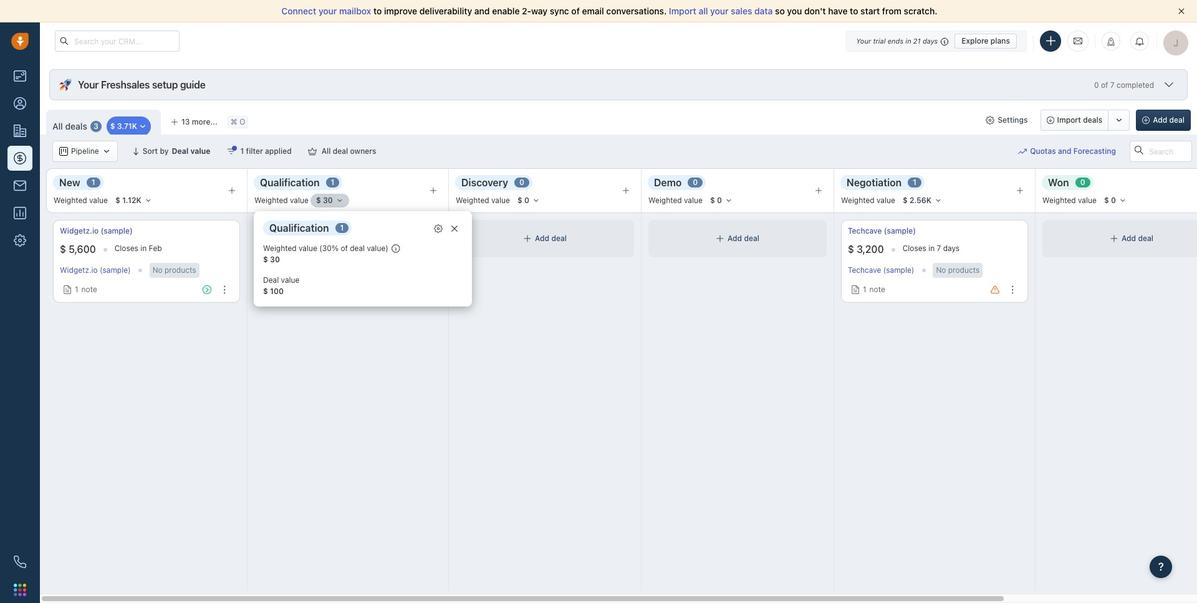 Task type: locate. For each thing, give the bounding box(es) containing it.
all for deals
[[52, 121, 63, 132]]

2 $ 0 button from the left
[[705, 194, 738, 208]]

qualification
[[260, 177, 320, 188], [269, 222, 329, 234]]

1 techcave (sample) from the top
[[848, 226, 916, 236]]

2 closes from the left
[[306, 244, 330, 253]]

2 inc from the top
[[283, 266, 294, 275]]

1 up dec
[[340, 224, 344, 233]]

qualification up the $ 100 at left
[[269, 222, 329, 234]]

100 up "deal value $ 100"
[[270, 244, 287, 255]]

weighted for negotiation
[[841, 196, 875, 205]]

1 vertical spatial of
[[1101, 80, 1108, 89]]

weighted value down won
[[1043, 196, 1097, 205]]

1
[[240, 147, 244, 156], [91, 178, 95, 187], [331, 178, 335, 187], [913, 178, 917, 187], [340, 224, 344, 233], [75, 285, 78, 294], [276, 285, 280, 294], [863, 285, 867, 294]]

import left all
[[669, 6, 696, 16]]

2 horizontal spatial closes
[[903, 244, 927, 253]]

30 up "deal value $ 100"
[[270, 255, 280, 264]]

closes left dec
[[306, 244, 330, 253]]

container_wx8msf4aqz5i3rn1 image inside settings popup button
[[986, 116, 995, 125]]

in for $ 3,200
[[929, 244, 935, 253]]

more...
[[192, 117, 217, 127]]

2 horizontal spatial 1 note
[[863, 285, 885, 294]]

1 horizontal spatial deals
[[1083, 115, 1103, 125]]

weighted value down discovery on the left top of page
[[456, 196, 510, 205]]

acme
[[261, 226, 282, 236], [261, 266, 281, 275]]

weighted inside qualification dialog
[[263, 244, 297, 253]]

5 weighted value from the left
[[841, 196, 895, 205]]

feb
[[149, 244, 162, 253]]

widgetz.io up $ 5,600
[[60, 226, 99, 236]]

30
[[323, 196, 333, 205], [270, 255, 280, 264]]

closes for $ 3,200
[[903, 244, 927, 253]]

0 vertical spatial techcave (sample) link
[[848, 226, 916, 236]]

acme inc (sample) link up the $ 100 at left
[[261, 226, 328, 236]]

no products for $ 3,200
[[936, 266, 980, 275]]

$ 0 for demo
[[710, 196, 722, 205]]

0 vertical spatial deal
[[172, 147, 189, 156]]

0 horizontal spatial import
[[669, 6, 696, 16]]

$ 1.12k button
[[110, 194, 158, 208]]

your right all
[[710, 6, 729, 16]]

7 down $ 2.56k button
[[937, 244, 941, 253]]

you
[[787, 6, 802, 16]]

1 100 from the top
[[270, 244, 287, 255]]

all deals link
[[52, 120, 87, 133]]

7
[[1110, 80, 1115, 89], [937, 244, 941, 253]]

your left trial at the right
[[856, 36, 871, 45]]

deals inside button
[[1083, 115, 1103, 125]]

add deal
[[1153, 115, 1185, 125], [535, 234, 567, 243], [728, 234, 759, 243], [1122, 234, 1154, 243]]

widgetz.io (sample)
[[60, 226, 133, 236], [60, 266, 131, 275]]

(sample) up closes in feb
[[101, 226, 133, 236]]

deal
[[172, 147, 189, 156], [263, 276, 279, 285]]

0 vertical spatial your
[[856, 36, 871, 45]]

2 horizontal spatial of
[[1101, 80, 1108, 89]]

add deal button
[[1136, 110, 1191, 131]]

techcave (sample) down 3,200
[[848, 266, 914, 275]]

0 vertical spatial 30
[[323, 196, 333, 205]]

note down 3,200
[[870, 285, 885, 294]]

and
[[474, 6, 490, 16], [1058, 147, 1072, 156]]

connect
[[281, 6, 316, 16]]

no products
[[153, 266, 196, 275], [936, 266, 980, 275]]

techcave (sample) link down 3,200
[[848, 266, 914, 275]]

13 more...
[[182, 117, 217, 127]]

deals for all
[[65, 121, 87, 132]]

2 weighted value from the left
[[254, 196, 309, 205]]

3 weighted value from the left
[[456, 196, 510, 205]]

1 horizontal spatial closes
[[306, 244, 330, 253]]

1 closes from the left
[[115, 244, 138, 253]]

widgetz.io (sample) up 5,600
[[60, 226, 133, 236]]

0 horizontal spatial days
[[923, 36, 938, 45]]

0 vertical spatial widgetz.io (sample) link
[[60, 226, 133, 236]]

2 note from the left
[[283, 285, 299, 294]]

note down the $ 100 at left
[[283, 285, 299, 294]]

widgetz.io (sample) down 5,600
[[60, 266, 131, 275]]

qualification down applied
[[260, 177, 320, 188]]

$ 30 inside qualification dialog
[[263, 255, 280, 264]]

$ 30 up "deal value $ 100"
[[263, 255, 280, 264]]

acme inc (sample) link up "deal value $ 100"
[[261, 266, 327, 275]]

1 note down the $ 100 at left
[[276, 285, 299, 294]]

no products down closes in 7 days
[[936, 266, 980, 275]]

in left the feb
[[140, 244, 147, 253]]

1 vertical spatial inc
[[283, 266, 294, 275]]

in left 21
[[906, 36, 911, 45]]

1 vertical spatial 7
[[937, 244, 941, 253]]

1 techcave (sample) link from the top
[[848, 226, 916, 236]]

deals
[[1083, 115, 1103, 125], [65, 121, 87, 132]]

(sample)
[[101, 226, 133, 236], [297, 226, 328, 236], [884, 226, 916, 236], [100, 266, 131, 275], [296, 266, 327, 275], [883, 266, 914, 275]]

1 horizontal spatial of
[[571, 6, 580, 16]]

connect your mailbox to improve deliverability and enable 2-way sync of email conversations. import all your sales data so you don't have to start from scratch.
[[281, 6, 938, 16]]

explore
[[962, 36, 989, 45]]

your
[[856, 36, 871, 45], [78, 79, 99, 90]]

value for won
[[1078, 196, 1097, 205]]

container_wx8msf4aqz5i3rn1 image for pipeline
[[59, 147, 68, 156]]

4 weighted value from the left
[[649, 196, 703, 205]]

all for deal
[[322, 147, 331, 156]]

weighted down discovery on the left top of page
[[456, 196, 489, 205]]

value for discovery
[[491, 196, 510, 205]]

discovery
[[461, 177, 508, 188]]

acme inc (sample)
[[261, 226, 328, 236], [261, 266, 327, 275]]

weighted down the negotiation
[[841, 196, 875, 205]]

Search your CRM... text field
[[55, 31, 180, 52]]

to
[[374, 6, 382, 16], [850, 6, 858, 16]]

1 vertical spatial qualification
[[269, 222, 329, 234]]

and right quotas
[[1058, 147, 1072, 156]]

2 horizontal spatial $ 0
[[1104, 196, 1116, 205]]

1 $ 0 from the left
[[518, 196, 529, 205]]

0 horizontal spatial deals
[[65, 121, 87, 132]]

weighted up "deal value $ 100"
[[263, 244, 297, 253]]

your
[[319, 6, 337, 16], [710, 6, 729, 16]]

0 horizontal spatial closes
[[115, 244, 138, 253]]

explore plans link
[[955, 33, 1017, 48]]

30 up closes in dec
[[323, 196, 333, 205]]

phone image
[[14, 556, 26, 569]]

widgetz.io (sample) link down 5,600
[[60, 266, 131, 275]]

$ 0 for discovery
[[518, 196, 529, 205]]

deal right the 'by'
[[172, 147, 189, 156]]

note
[[81, 285, 97, 294], [283, 285, 299, 294], [870, 285, 885, 294]]

2 acme inc (sample) from the top
[[261, 266, 327, 275]]

2 widgetz.io (sample) from the top
[[60, 266, 131, 275]]

1 products from the left
[[165, 266, 196, 275]]

5,600
[[69, 244, 96, 255]]

1 note from the left
[[81, 285, 97, 294]]

1 widgetz.io (sample) from the top
[[60, 226, 133, 236]]

0 horizontal spatial 1 note
[[75, 285, 97, 294]]

1 horizontal spatial note
[[283, 285, 299, 294]]

techcave (sample) up 3,200
[[848, 226, 916, 236]]

2 products from the left
[[948, 266, 980, 275]]

1 down $ 5,600
[[75, 285, 78, 294]]

in
[[906, 36, 911, 45], [140, 244, 147, 253], [332, 244, 338, 253], [929, 244, 935, 253]]

0 horizontal spatial your
[[78, 79, 99, 90]]

all inside button
[[322, 147, 331, 156]]

deals left 3
[[65, 121, 87, 132]]

0 horizontal spatial note
[[81, 285, 97, 294]]

1 horizontal spatial 1 note
[[276, 285, 299, 294]]

0 horizontal spatial 7
[[937, 244, 941, 253]]

1 vertical spatial techcave (sample) link
[[848, 266, 914, 275]]

1 no products from the left
[[153, 266, 196, 275]]

$ 30
[[316, 196, 333, 205], [263, 255, 280, 264]]

1 horizontal spatial all
[[322, 147, 331, 156]]

to right the mailbox at the top of the page
[[374, 6, 382, 16]]

deliverability
[[420, 6, 472, 16]]

0 horizontal spatial all
[[52, 121, 63, 132]]

new
[[59, 177, 80, 188]]

1 vertical spatial $ 30
[[263, 255, 280, 264]]

1 vertical spatial import
[[1057, 115, 1081, 125]]

13
[[182, 117, 190, 127]]

inc
[[284, 226, 295, 236], [283, 266, 294, 275]]

0 vertical spatial $ 30
[[316, 196, 333, 205]]

container_wx8msf4aqz5i3rn1 image inside 1 filter applied button
[[227, 147, 235, 156]]

0 horizontal spatial $ 0 button
[[512, 194, 546, 208]]

import up quotas and forecasting
[[1057, 115, 1081, 125]]

quotas and forecasting link
[[1018, 141, 1129, 162]]

import
[[669, 6, 696, 16], [1057, 115, 1081, 125]]

closes in dec
[[306, 244, 354, 253]]

$ 3.71k button
[[106, 117, 151, 137]]

deal
[[1170, 115, 1185, 125], [333, 147, 348, 156], [551, 234, 567, 243], [744, 234, 759, 243], [1138, 234, 1154, 243], [350, 244, 365, 253]]

(sample) down weighted value (30% of deal value) at the left
[[296, 266, 327, 275]]

1 note down 3,200
[[863, 285, 885, 294]]

your left the mailbox at the top of the page
[[319, 6, 337, 16]]

1 vertical spatial widgetz.io
[[60, 266, 98, 275]]

$ 30 up weighted value (30% of deal value) at the left
[[316, 196, 333, 205]]

products
[[165, 266, 196, 275], [948, 266, 980, 275]]

weighted value down the negotiation
[[841, 196, 895, 205]]

1 horizontal spatial days
[[943, 244, 960, 253]]

7 left completed
[[1110, 80, 1115, 89]]

widgetz.io down $ 5,600
[[60, 266, 98, 275]]

applied
[[265, 147, 292, 156]]

1 vertical spatial widgetz.io (sample) link
[[60, 266, 131, 275]]

0 vertical spatial acme inc (sample)
[[261, 226, 328, 236]]

$ inside popup button
[[110, 122, 115, 131]]

weighted value down new
[[54, 196, 108, 205]]

sort by deal value
[[143, 147, 210, 156]]

of
[[571, 6, 580, 16], [1101, 80, 1108, 89], [341, 244, 348, 253]]

acme up "deal value $ 100"
[[261, 266, 281, 275]]

0 horizontal spatial $ 0
[[518, 196, 529, 205]]

0 vertical spatial import
[[669, 6, 696, 16]]

21
[[913, 36, 921, 45]]

$ 3.71k
[[110, 122, 137, 131]]

0 vertical spatial techcave (sample)
[[848, 226, 916, 236]]

1 note
[[75, 285, 97, 294], [276, 285, 299, 294], [863, 285, 885, 294]]

1 vertical spatial widgetz.io (sample)
[[60, 266, 131, 275]]

inc up the $ 100 at left
[[284, 226, 295, 236]]

weighted for new
[[54, 196, 87, 205]]

1 $ 0 button from the left
[[512, 194, 546, 208]]

weighted down demo
[[649, 196, 682, 205]]

1 horizontal spatial to
[[850, 6, 858, 16]]

3 $ 0 from the left
[[1104, 196, 1116, 205]]

0 horizontal spatial your
[[319, 6, 337, 16]]

your for your trial ends in 21 days
[[856, 36, 871, 45]]

closes left the feb
[[115, 244, 138, 253]]

days down $ 2.56k button
[[943, 244, 960, 253]]

in down $ 2.56k button
[[929, 244, 935, 253]]

0 vertical spatial widgetz.io (sample)
[[60, 226, 133, 236]]

0 vertical spatial inc
[[284, 226, 295, 236]]

1 horizontal spatial your
[[710, 6, 729, 16]]

0 vertical spatial acme inc (sample) link
[[261, 226, 328, 236]]

sort
[[143, 147, 158, 156]]

0 vertical spatial acme
[[261, 226, 282, 236]]

of right sync in the left of the page
[[571, 6, 580, 16]]

1 left filter
[[240, 147, 244, 156]]

products for $ 5,600
[[165, 266, 196, 275]]

1 vertical spatial acme inc (sample) link
[[261, 266, 327, 275]]

2.56k
[[910, 196, 932, 205]]

3.71k
[[117, 122, 137, 131]]

weighted value left $ 30 button
[[254, 196, 309, 205]]

deals up forecasting
[[1083, 115, 1103, 125]]

0 vertical spatial 100
[[270, 244, 287, 255]]

techcave
[[848, 226, 882, 236], [848, 266, 881, 275]]

0 horizontal spatial and
[[474, 6, 490, 16]]

2 horizontal spatial $ 0 button
[[1099, 194, 1132, 208]]

0 vertical spatial techcave
[[848, 226, 882, 236]]

1 right new
[[91, 178, 95, 187]]

1 horizontal spatial products
[[948, 266, 980, 275]]

weighted for won
[[1043, 196, 1076, 205]]

$ 30 inside button
[[316, 196, 333, 205]]

weighted for demo
[[649, 196, 682, 205]]

1 acme from the top
[[261, 226, 282, 236]]

value for new
[[89, 196, 108, 205]]

way
[[531, 6, 548, 16]]

$
[[110, 122, 115, 131], [115, 196, 120, 205], [316, 196, 321, 205], [518, 196, 522, 205], [710, 196, 715, 205], [903, 196, 908, 205], [1104, 196, 1109, 205], [60, 244, 66, 255], [261, 244, 268, 255], [848, 244, 854, 255], [263, 255, 268, 264], [263, 287, 268, 296]]

deal down the $ 100 at left
[[263, 276, 279, 285]]

no down the feb
[[153, 266, 163, 275]]

100
[[270, 244, 287, 255], [270, 287, 284, 296]]

weighted value for demo
[[649, 196, 703, 205]]

no products down the feb
[[153, 266, 196, 275]]

1 vertical spatial your
[[78, 79, 99, 90]]

1 no from the left
[[153, 266, 163, 275]]

in left dec
[[332, 244, 338, 253]]

days right 21
[[923, 36, 938, 45]]

2 your from the left
[[710, 6, 729, 16]]

1 vertical spatial all
[[322, 147, 331, 156]]

0 horizontal spatial $ 30
[[263, 255, 280, 264]]

0 vertical spatial and
[[474, 6, 490, 16]]

close image
[[1179, 8, 1185, 14]]

explore plans
[[962, 36, 1010, 45]]

container_wx8msf4aqz5i3rn1 image inside pipeline dropdown button
[[59, 147, 68, 156]]

1 vertical spatial acme inc (sample)
[[261, 266, 327, 275]]

no down closes in 7 days
[[936, 266, 946, 275]]

pipeline button
[[52, 141, 118, 162]]

weighted for qualification
[[254, 196, 288, 205]]

widgetz.io (sample) link up 5,600
[[60, 226, 133, 236]]

techcave down $ 3,200
[[848, 266, 881, 275]]

100 down the $ 100 at left
[[270, 287, 284, 296]]

1 1 note from the left
[[75, 285, 97, 294]]

2 $ 0 from the left
[[710, 196, 722, 205]]

closes right 3,200
[[903, 244, 927, 253]]

acme inc (sample) up "deal value $ 100"
[[261, 266, 327, 275]]

6 weighted value from the left
[[1043, 196, 1097, 205]]

container_wx8msf4aqz5i3rn1 image inside quotas and forecasting link
[[1018, 147, 1027, 156]]

of right (30%
[[341, 244, 348, 253]]

no
[[153, 266, 163, 275], [936, 266, 946, 275]]

add deal inside add deal button
[[1153, 115, 1185, 125]]

all
[[52, 121, 63, 132], [322, 147, 331, 156]]

1 widgetz.io (sample) link from the top
[[60, 226, 133, 236]]

1 vertical spatial techcave
[[848, 266, 881, 275]]

to left start
[[850, 6, 858, 16]]

3 closes from the left
[[903, 244, 927, 253]]

inc up "deal value $ 100"
[[283, 266, 294, 275]]

2 no products from the left
[[936, 266, 980, 275]]

7 for of
[[1110, 80, 1115, 89]]

2 horizontal spatial note
[[870, 285, 885, 294]]

weighted value down demo
[[649, 196, 703, 205]]

1 note for $ 5,600
[[75, 285, 97, 294]]

3 $ 0 button from the left
[[1099, 194, 1132, 208]]

weighted down won
[[1043, 196, 1076, 205]]

1 vertical spatial acme
[[261, 266, 281, 275]]

email
[[582, 6, 604, 16]]

2 acme from the top
[[261, 266, 281, 275]]

weighted value for new
[[54, 196, 108, 205]]

1 weighted value from the left
[[54, 196, 108, 205]]

2 techcave from the top
[[848, 266, 881, 275]]

2 100 from the top
[[270, 287, 284, 296]]

(sample) down closes in feb
[[100, 266, 131, 275]]

techcave up $ 3,200
[[848, 226, 882, 236]]

0 vertical spatial widgetz.io
[[60, 226, 99, 236]]

import all your sales data link
[[669, 6, 775, 16]]

1 horizontal spatial and
[[1058, 147, 1072, 156]]

2 widgetz.io (sample) link from the top
[[60, 266, 131, 275]]

demo
[[654, 177, 682, 188]]

1 vertical spatial 100
[[270, 287, 284, 296]]

deal inside "deal value $ 100"
[[263, 276, 279, 285]]

1 horizontal spatial import
[[1057, 115, 1081, 125]]

1 widgetz.io from the top
[[60, 226, 99, 236]]

1 horizontal spatial $ 0 button
[[705, 194, 738, 208]]

1 horizontal spatial $ 30
[[316, 196, 333, 205]]

value inside "deal value $ 100"
[[281, 276, 300, 285]]

1 note down 5,600
[[75, 285, 97, 294]]

and left enable in the top of the page
[[474, 6, 490, 16]]

techcave (sample) link up 3,200
[[848, 226, 916, 236]]

all left owners
[[322, 147, 331, 156]]

in for $ 100
[[332, 244, 338, 253]]

3 1 note from the left
[[863, 285, 885, 294]]

container_wx8msf4aqz5i3rn1 image inside the all deal owners button
[[308, 147, 317, 156]]

weighted up the $ 100 at left
[[254, 196, 288, 205]]

1 vertical spatial techcave (sample)
[[848, 266, 914, 275]]

0 horizontal spatial deal
[[172, 147, 189, 156]]

techcave (sample) link
[[848, 226, 916, 236], [848, 266, 914, 275]]

acme inc (sample) up the $ 100 at left
[[261, 226, 328, 236]]

0 vertical spatial all
[[52, 121, 63, 132]]

widgetz.io
[[60, 226, 99, 236], [60, 266, 98, 275]]

setup
[[152, 79, 178, 90]]

value for qualification
[[290, 196, 309, 205]]

1 horizontal spatial 30
[[323, 196, 333, 205]]

2 no from the left
[[936, 266, 946, 275]]

1 horizontal spatial 7
[[1110, 80, 1115, 89]]

$ 2.56k button
[[897, 194, 948, 208]]

container_wx8msf4aqz5i3rn1 image
[[986, 116, 995, 125], [138, 122, 147, 131], [102, 147, 111, 156], [227, 147, 235, 156], [308, 147, 317, 156], [434, 224, 443, 233], [450, 224, 459, 233], [523, 234, 532, 243], [716, 234, 725, 243], [392, 244, 400, 253], [63, 286, 72, 294], [851, 286, 860, 294]]

2 1 note from the left
[[276, 285, 299, 294]]

0 horizontal spatial no
[[153, 266, 163, 275]]

your left freshsales on the top of page
[[78, 79, 99, 90]]

1 horizontal spatial no
[[936, 266, 946, 275]]

container_wx8msf4aqz5i3rn1 image inside $ 3.71k button
[[138, 122, 147, 131]]

0 horizontal spatial products
[[165, 266, 196, 275]]

3 note from the left
[[870, 285, 885, 294]]

1 horizontal spatial no products
[[936, 266, 980, 275]]

of left completed
[[1101, 80, 1108, 89]]

0 horizontal spatial no products
[[153, 266, 196, 275]]

container_wx8msf4aqz5i3rn1 image
[[59, 147, 68, 156], [1018, 147, 1027, 156], [1110, 234, 1119, 243], [264, 286, 273, 294]]

freshworks switcher image
[[14, 584, 26, 597]]

0 horizontal spatial 30
[[270, 255, 280, 264]]

1 down $ 3,200
[[863, 285, 867, 294]]

note down 5,600
[[81, 285, 97, 294]]

settings
[[998, 115, 1028, 125]]

all up pipeline dropdown button
[[52, 121, 63, 132]]

0 vertical spatial 7
[[1110, 80, 1115, 89]]

1 note for $ 3,200
[[863, 285, 885, 294]]

weighted down new
[[54, 196, 87, 205]]

value
[[190, 147, 210, 156], [89, 196, 108, 205], [290, 196, 309, 205], [491, 196, 510, 205], [684, 196, 703, 205], [877, 196, 895, 205], [1078, 196, 1097, 205], [299, 244, 317, 253], [281, 276, 300, 285]]

phone element
[[7, 550, 32, 575]]

1 vertical spatial 30
[[270, 255, 280, 264]]

0 horizontal spatial of
[[341, 244, 348, 253]]

weighted for discovery
[[456, 196, 489, 205]]

0 horizontal spatial to
[[374, 6, 382, 16]]

2 vertical spatial of
[[341, 244, 348, 253]]

1 vertical spatial days
[[943, 244, 960, 253]]

plans
[[991, 36, 1010, 45]]

closes for $ 100
[[306, 244, 330, 253]]

1 horizontal spatial deal
[[263, 276, 279, 285]]

acme up the $ 100 at left
[[261, 226, 282, 236]]

weighted value for qualification
[[254, 196, 309, 205]]

import deals button
[[1040, 110, 1109, 131]]

1 horizontal spatial your
[[856, 36, 871, 45]]

1 vertical spatial deal
[[263, 276, 279, 285]]

1 horizontal spatial $ 0
[[710, 196, 722, 205]]



Task type: describe. For each thing, give the bounding box(es) containing it.
7 for in
[[937, 244, 941, 253]]

settings button
[[980, 110, 1034, 131]]

don't
[[804, 6, 826, 16]]

qualification dialog
[[254, 211, 472, 307]]

ends
[[888, 36, 904, 45]]

2 widgetz.io from the top
[[60, 266, 98, 275]]

1 up $ 2.56k
[[913, 178, 917, 187]]

no products for $ 5,600
[[153, 266, 196, 275]]

your freshsales setup guide
[[78, 79, 205, 90]]

1 to from the left
[[374, 6, 382, 16]]

$ 30 button
[[310, 194, 349, 208]]

2-
[[522, 6, 531, 16]]

won
[[1048, 177, 1069, 188]]

value for negotiation
[[877, 196, 895, 205]]

filter
[[246, 147, 263, 156]]

qualification inside dialog
[[269, 222, 329, 234]]

2 techcave (sample) link from the top
[[848, 266, 914, 275]]

$ 3,200
[[848, 244, 884, 255]]

30 inside qualification dialog
[[270, 255, 280, 264]]

data
[[755, 6, 773, 16]]

guide
[[180, 79, 205, 90]]

1 filter applied button
[[219, 141, 300, 162]]

1.12k
[[122, 196, 141, 205]]

$ 0 button for demo
[[705, 194, 738, 208]]

weighted value for discovery
[[456, 196, 510, 205]]

dec
[[340, 244, 354, 253]]

import deals group
[[1040, 110, 1130, 131]]

products for $ 3,200
[[948, 266, 980, 275]]

deal value $ 100
[[263, 276, 300, 296]]

1 inc from the top
[[284, 226, 295, 236]]

2 techcave (sample) from the top
[[848, 266, 914, 275]]

(sample) down $ 2.56k
[[884, 226, 916, 236]]

your trial ends in 21 days
[[856, 36, 938, 45]]

$ 5,600
[[60, 244, 96, 255]]

negotiation
[[847, 177, 902, 188]]

deals for import
[[1083, 115, 1103, 125]]

1 down the $ 100 at left
[[276, 285, 280, 294]]

$ 1.12k
[[115, 196, 141, 205]]

2 acme inc (sample) link from the top
[[261, 266, 327, 275]]

all deal owners button
[[300, 141, 384, 162]]

30 inside button
[[323, 196, 333, 205]]

all deal owners
[[322, 147, 376, 156]]

weighted value for won
[[1043, 196, 1097, 205]]

13 more... button
[[164, 113, 224, 131]]

$ 0 button for discovery
[[512, 194, 546, 208]]

sales
[[731, 6, 752, 16]]

of inside qualification dialog
[[341, 244, 348, 253]]

Search field
[[1130, 141, 1192, 162]]

completed
[[1117, 80, 1154, 89]]

sync
[[550, 6, 569, 16]]

weighted value for negotiation
[[841, 196, 895, 205]]

(30%
[[319, 244, 339, 253]]

1 your from the left
[[319, 6, 337, 16]]

0 vertical spatial days
[[923, 36, 938, 45]]

$ inside "deal value $ 100"
[[263, 287, 268, 296]]

1 filter applied
[[240, 147, 292, 156]]

0 vertical spatial of
[[571, 6, 580, 16]]

2 to from the left
[[850, 6, 858, 16]]

enable
[[492, 6, 520, 16]]

$ 0 button for won
[[1099, 194, 1132, 208]]

o
[[240, 117, 245, 127]]

⌘
[[231, 117, 237, 127]]

(sample) down 3,200
[[883, 266, 914, 275]]

improve
[[384, 6, 417, 16]]

quotas
[[1030, 147, 1056, 156]]

1 up $ 30 button
[[331, 178, 335, 187]]

container_wx8msf4aqz5i3rn1 image inside pipeline dropdown button
[[102, 147, 111, 156]]

note for $ 5,600
[[81, 285, 97, 294]]

0 of 7 completed
[[1094, 80, 1154, 89]]

from
[[882, 6, 902, 16]]

closes for $ 5,600
[[115, 244, 138, 253]]

value)
[[367, 244, 388, 253]]

3,200
[[857, 244, 884, 255]]

start
[[861, 6, 880, 16]]

value for demo
[[684, 196, 703, 205]]

closes in 7 days
[[903, 244, 960, 253]]

$ 2.56k
[[903, 196, 932, 205]]

1 acme inc (sample) from the top
[[261, 226, 328, 236]]

import inside import deals button
[[1057, 115, 1081, 125]]

what's new image
[[1107, 37, 1116, 46]]

container_wx8msf4aqz5i3rn1 image for quotas and forecasting
[[1018, 147, 1027, 156]]

$ 0 for won
[[1104, 196, 1116, 205]]

scratch.
[[904, 6, 938, 16]]

your for your freshsales setup guide
[[78, 79, 99, 90]]

send email image
[[1074, 36, 1083, 46]]

have
[[828, 6, 848, 16]]

trial
[[873, 36, 886, 45]]

all
[[699, 6, 708, 16]]

1 inside qualification dialog
[[340, 224, 344, 233]]

1 vertical spatial and
[[1058, 147, 1072, 156]]

quotas and forecasting
[[1030, 147, 1116, 156]]

weighted value (30% of deal value)
[[263, 244, 388, 253]]

no for $ 3,200
[[936, 266, 946, 275]]

mailbox
[[339, 6, 371, 16]]

1 inside 1 filter applied button
[[240, 147, 244, 156]]

add inside button
[[1153, 115, 1167, 125]]

100 inside "deal value $ 100"
[[270, 287, 284, 296]]

import deals
[[1057, 115, 1103, 125]]

1 acme inc (sample) link from the top
[[261, 226, 328, 236]]

container_wx8msf4aqz5i3rn1 image for add deal
[[1110, 234, 1119, 243]]

in for $ 5,600
[[140, 244, 147, 253]]

no for $ 5,600
[[153, 266, 163, 275]]

(sample) up weighted value (30% of deal value) at the left
[[297, 226, 328, 236]]

$ 3.71k button
[[103, 116, 155, 137]]

so
[[775, 6, 785, 16]]

all deals 3
[[52, 121, 98, 132]]

⌘ o
[[231, 117, 245, 127]]

$ 100
[[261, 244, 287, 255]]

forecasting
[[1074, 147, 1116, 156]]

owners
[[350, 147, 376, 156]]

by
[[160, 147, 169, 156]]

0 vertical spatial qualification
[[260, 177, 320, 188]]

3
[[93, 122, 98, 131]]

note for $ 3,200
[[870, 285, 885, 294]]

conversations.
[[606, 6, 667, 16]]

1 techcave from the top
[[848, 226, 882, 236]]

closes in feb
[[115, 244, 162, 253]]

pipeline
[[71, 147, 99, 156]]

deal inside qualification dialog
[[350, 244, 365, 253]]

connect your mailbox link
[[281, 6, 374, 16]]

freshsales
[[101, 79, 150, 90]]



Task type: vqa. For each thing, say whether or not it's contained in the screenshot.
the leftmost for
no



